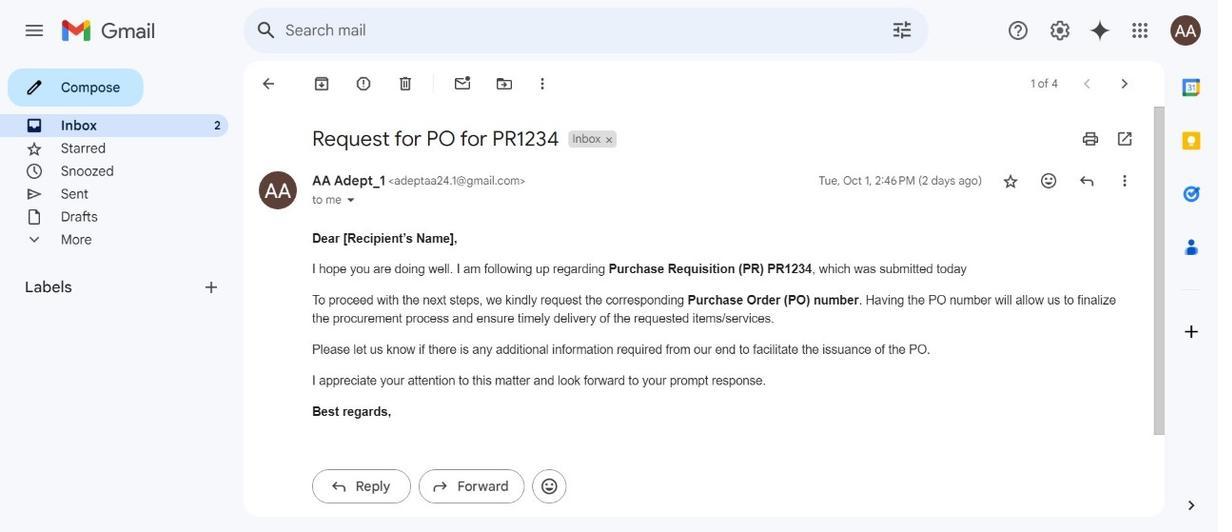 Task type: describe. For each thing, give the bounding box(es) containing it.
older image
[[1115, 74, 1134, 93]]

Search mail text field
[[286, 21, 838, 40]]

move to image
[[495, 74, 514, 93]]

support image
[[1007, 19, 1030, 42]]

more email options image
[[533, 74, 552, 93]]

show details image
[[345, 194, 357, 206]]

settings image
[[1049, 19, 1072, 42]]

search mail image
[[249, 13, 284, 48]]

archive image
[[312, 74, 331, 93]]

Not starred checkbox
[[1001, 171, 1020, 190]]

report spam image
[[354, 74, 373, 93]]

advanced search options image
[[883, 10, 921, 49]]

main menu image
[[23, 19, 46, 42]]

1 horizontal spatial cell
[[819, 171, 982, 190]]



Task type: vqa. For each thing, say whether or not it's contained in the screenshot.
6th Row from the top of the page
no



Task type: locate. For each thing, give the bounding box(es) containing it.
navigation
[[0, 61, 244, 532]]

heading
[[25, 278, 202, 297]]

cell
[[819, 171, 982, 190], [312, 173, 526, 189]]

None search field
[[244, 8, 929, 53]]

back to inbox image
[[259, 74, 278, 93]]

0 horizontal spatial cell
[[312, 173, 526, 189]]

delete image
[[396, 74, 415, 93]]

gmail image
[[61, 11, 165, 49]]

tab list
[[1165, 61, 1218, 464]]



